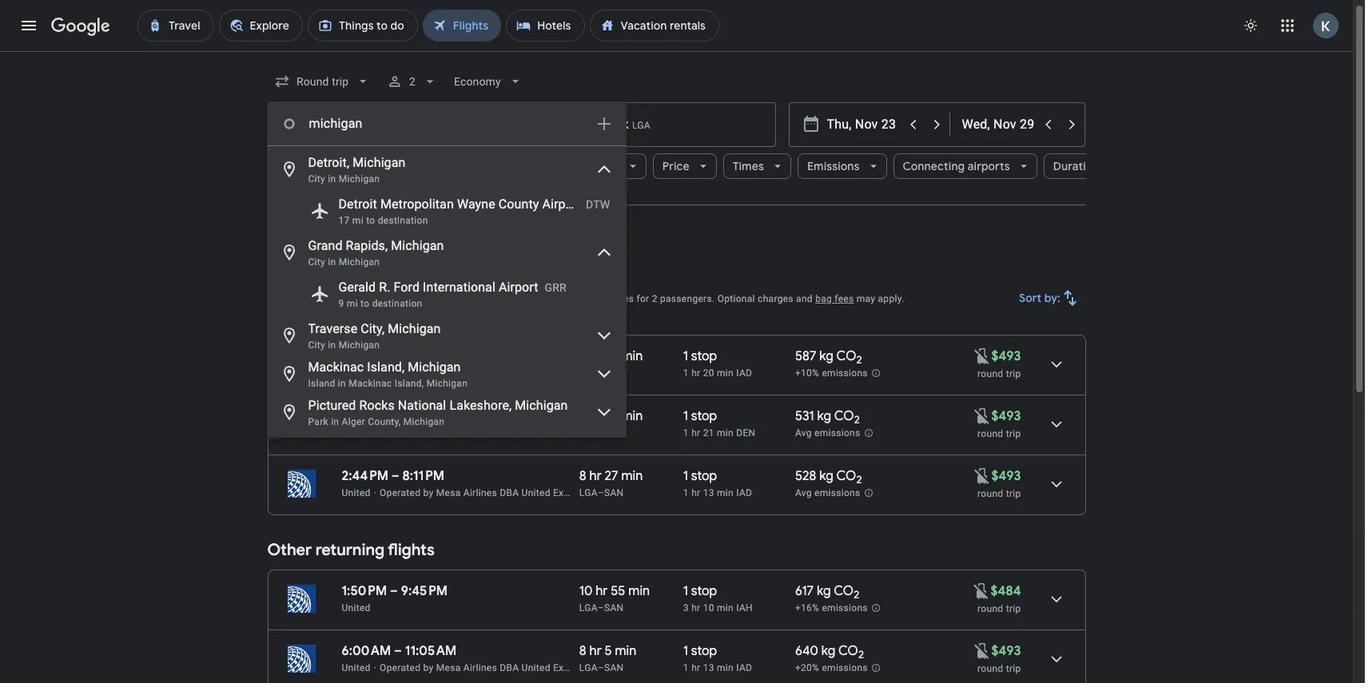 Task type: describe. For each thing, give the bounding box(es) containing it.
Departure time: 2:44 PM. text field
[[342, 469, 389, 485]]

by:
[[1045, 291, 1061, 305]]

prices
[[474, 293, 503, 305]]

1 stop flight. element for 528
[[684, 469, 717, 487]]

toggle nearby airports for grand rapids, michigan image
[[594, 243, 614, 262]]

2 for 587
[[857, 354, 862, 367]]

617 kg co 2
[[795, 584, 860, 602]]

2 for 531
[[854, 414, 860, 427]]

choose
[[397, 227, 439, 241]]

iad for 640
[[737, 663, 753, 674]]

8 for 5:37 pm
[[580, 409, 587, 425]]

mesa for 3:50 pm
[[436, 368, 461, 379]]

ranked
[[267, 293, 301, 305]]

in inside pictured rocks national lakeshore, michigan park in alger county, michigan
[[331, 417, 339, 428]]

bags button
[[584, 147, 647, 186]]

Arrival time: 8:11 PM. text field
[[403, 469, 445, 485]]

10:23 am – 3:50 pm
[[342, 349, 456, 365]]

operated for 8:11 pm
[[380, 488, 421, 499]]

park
[[308, 417, 329, 428]]

min inside 1 stop 3 hr 10 min iah
[[717, 603, 734, 614]]

optional
[[718, 293, 755, 305]]

best returning flights
[[267, 269, 424, 289]]

iad for 528
[[737, 488, 753, 499]]

bag fees button
[[816, 293, 854, 305]]

united inside 1:50 pm – 9:45 pm united
[[342, 603, 371, 614]]

avg emissions for 531
[[795, 428, 861, 439]]

sort by: button
[[1013, 279, 1086, 317]]

price
[[347, 293, 369, 305]]

this price for this flight doesn't include overhead bin access. if you need a carry-on bag, use the bags filter to update prices. image
[[973, 642, 992, 661]]

kg for 587
[[820, 349, 834, 365]]

other
[[267, 541, 312, 561]]

san inside 8 hr 22 min lga – san
[[604, 428, 624, 439]]

Arrival time: 11:05 AM. text field
[[405, 644, 457, 660]]

5:37 pm
[[405, 409, 451, 425]]

trip for 640
[[1006, 664, 1021, 675]]

lga for 3:50 pm
[[580, 368, 598, 379]]

times button
[[723, 147, 792, 186]]

round for 531
[[978, 429, 1004, 440]]

toggle nearby airports for detroit, michigan image
[[594, 160, 614, 179]]

kg for 617
[[817, 584, 831, 600]]

flight details. leaves laguardia airport at 10:23 am on wednesday, november 29 and arrives at san diego international airport at 3:50 pm on wednesday, november 29. image
[[1037, 345, 1076, 384]]

based
[[303, 293, 330, 305]]

destination for r.
[[372, 298, 423, 309]]

min down layover (1 of 1) is a 3 hr 10 min layover at george bush intercontinental airport in houston. element
[[717, 663, 734, 674]]

passengers.
[[660, 293, 715, 305]]

1 stop flight. element for 587
[[684, 349, 717, 367]]

operated by mesa airlines dba united express for 11:05 am
[[380, 663, 589, 674]]

8 hr 5 min lga – san
[[580, 644, 637, 674]]

city,
[[361, 321, 385, 337]]

duration
[[1054, 159, 1100, 174]]

min right the toggle nearby airports for mackinac island, michigan icon
[[622, 349, 643, 365]]

layover (1 of 1) is a 1 hr 13 min layover at dulles international airport in washington. element for 528
[[684, 487, 787, 500]]

price button
[[653, 147, 717, 186]]

484 US dollars text field
[[991, 584, 1021, 600]]

 image for 6:00 am
[[374, 663, 377, 674]]

detroit metropolitan wayne county airport (dtw) option
[[267, 189, 626, 233]]

convenience
[[391, 293, 447, 305]]

20
[[703, 368, 715, 379]]

617
[[795, 584, 814, 600]]

total duration 10 hr 55 min. element
[[580, 584, 684, 602]]

by for 8:11 pm
[[423, 488, 434, 499]]

1 and from the left
[[372, 293, 388, 305]]

all filters (1)
[[298, 159, 360, 174]]

toggle nearby airports for traverse city, michigan image
[[594, 326, 614, 345]]

1:50 pm – 9:45 pm united
[[342, 584, 448, 614]]

in inside detroit, michigan city in michigan
[[328, 174, 336, 185]]

san for 8:11 pm
[[604, 488, 624, 499]]

detroit, michigan option
[[267, 150, 626, 189]]

enter your origin dialog
[[267, 102, 626, 438]]

$484
[[991, 584, 1021, 600]]

city for traverse city, michigan
[[308, 340, 325, 351]]

duration button
[[1044, 147, 1127, 186]]

times
[[733, 159, 764, 174]]

0 vertical spatial mackinac
[[308, 360, 364, 375]]

min down layover (1 of 1) is a 1 hr 21 min layover at denver international airport in denver. element
[[717, 488, 734, 499]]

mesa for 8:11 pm
[[436, 488, 461, 499]]

airlines for 2:44 pm – 8:11 pm
[[464, 488, 497, 499]]

8 for 8:11 pm
[[580, 469, 587, 485]]

+20%
[[795, 663, 820, 674]]

to for detroit metropolitan wayne county airport
[[366, 215, 375, 226]]

1 stop 1 hr 13 min iad for 640
[[684, 644, 753, 674]]

passenger
[[267, 309, 315, 321]]

and inside prices include required taxes + fees for 2 passengers. optional charges and bag fees may apply. passenger assistance
[[796, 293, 813, 305]]

emissions button
[[798, 147, 887, 186]]

trip for 587
[[1006, 369, 1021, 380]]

wayne
[[457, 197, 496, 212]]

6:00 am – 11:05 am
[[342, 644, 457, 660]]

bags
[[594, 159, 619, 174]]

stop for 617
[[691, 584, 717, 600]]

10 hr 55 min lga – san
[[580, 584, 650, 614]]

2 for 640
[[859, 649, 864, 662]]

1 stop flight. element for 531
[[684, 409, 717, 427]]

flights for other returning flights
[[388, 541, 435, 561]]

Departure time: 1:50 PM. text field
[[342, 584, 387, 600]]

apply.
[[878, 293, 905, 305]]

co for 640
[[839, 644, 859, 660]]

6:00 am
[[342, 644, 391, 660]]

rapids,
[[346, 238, 388, 253]]

trip for 531
[[1006, 429, 1021, 440]]

11:05 am
[[405, 644, 457, 660]]

2 fees from the left
[[835, 293, 854, 305]]

all filters (1) button
[[267, 154, 373, 179]]

island
[[308, 378, 335, 389]]

9
[[339, 298, 344, 309]]

none search field containing detroit, michigan
[[267, 62, 1127, 438]]

by for 3:50 pm
[[423, 368, 434, 379]]

8 hr 22 min lga – san
[[580, 409, 643, 439]]

(1)
[[347, 159, 360, 174]]

493 us dollars text field for $484
[[992, 644, 1021, 660]]

round for 617
[[978, 604, 1004, 615]]

1:50 pm
[[342, 584, 387, 600]]

+16% emissions
[[795, 603, 868, 614]]

or
[[423, 159, 434, 174]]

layover (1 of 1) is a 1 hr 13 min layover at dulles international airport in washington. element for 640
[[684, 662, 787, 675]]

lga for 8:11 pm
[[580, 488, 598, 499]]

Where else? text field
[[308, 105, 585, 143]]

leaves laguardia airport at 10:23 am on wednesday, november 29 and arrives at san diego international airport at 3:50 pm on wednesday, november 29. element
[[342, 349, 456, 365]]

10:23 am
[[342, 349, 395, 365]]

emissions for 617
[[822, 603, 868, 614]]

mi for gerald
[[347, 298, 358, 309]]

connecting
[[903, 159, 965, 174]]

prices include required taxes + fees for 2 passengers. optional charges and bag fees may apply. passenger assistance
[[267, 293, 905, 321]]

choose return to san diego
[[397, 227, 546, 241]]

mi for detroit
[[352, 215, 364, 226]]

22
[[605, 409, 619, 425]]

3:50 pm
[[409, 349, 456, 365]]

trip for 528
[[1006, 489, 1021, 500]]

hr inside 1 stop 1 hr 21 min den
[[692, 428, 701, 439]]

layover (1 of 1) is a 3 hr 10 min layover at george bush intercontinental airport in houston. element
[[684, 602, 787, 615]]

3
[[684, 603, 689, 614]]

list box containing detroit, michigan
[[267, 146, 626, 438]]

fewer
[[436, 159, 467, 174]]

toggle nearby airports for pictured rocks national lakeshore, michigan image
[[594, 403, 614, 422]]

iad for 587
[[737, 368, 753, 379]]

flights for best returning flights
[[377, 269, 424, 289]]

may
[[857, 293, 876, 305]]

return
[[442, 227, 475, 241]]

min inside 1 stop 1 hr 20 min iad
[[717, 368, 734, 379]]

sort
[[1019, 291, 1042, 305]]

total duration 8 hr 27 min. element for 528
[[580, 469, 684, 487]]

8 for 11:05 am
[[580, 644, 587, 660]]

Departure time: 10:23 AM. text field
[[342, 349, 395, 365]]

2 for 617
[[854, 589, 860, 602]]

san
[[492, 227, 511, 241]]

hr inside 8 hr 5 min lga – san
[[590, 644, 602, 660]]

8:11 pm
[[403, 469, 445, 485]]

hr down 8 hr 22 min lga – san
[[590, 469, 602, 485]]

dba for 11:05 am
[[500, 663, 519, 674]]

united inside "12:15 pm – 5:37 pm united"
[[342, 428, 371, 439]]

round trip for 617
[[978, 604, 1021, 615]]

mackinac island, michigan island in mackinac island, michigan
[[308, 360, 468, 389]]

round trip for 531
[[978, 429, 1021, 440]]

lga for 11:05 am
[[580, 663, 598, 674]]

county,
[[368, 417, 401, 428]]

Arrival time: 9:45 PM. text field
[[401, 584, 448, 600]]

for
[[637, 293, 650, 305]]

1 stop or fewer
[[389, 159, 467, 174]]

– inside 8 hr 22 min lga – san
[[598, 428, 604, 439]]

2:44 pm
[[342, 469, 389, 485]]

$493 for 531
[[992, 409, 1021, 425]]

gerald r. ford international airport grr 9 mi to destination
[[339, 280, 567, 309]]

airport for gerald r. ford international airport
[[499, 280, 539, 295]]

best
[[267, 269, 301, 289]]

kg for 528
[[820, 469, 834, 485]]

$493 for 640
[[992, 644, 1021, 660]]

traverse city, michigan city in michigan
[[308, 321, 441, 351]]

hr inside 8 hr 22 min lga – san
[[590, 409, 602, 425]]

taxes
[[580, 293, 604, 305]]

airport for detroit metropolitan wayne county airport
[[543, 197, 582, 212]]

on
[[333, 293, 344, 305]]

hr down layover (1 of 1) is a 3 hr 10 min layover at george bush intercontinental airport in houston. element
[[692, 663, 701, 674]]

stop for 587
[[691, 349, 717, 365]]

airlines for 10:23 am – 3:50 pm
[[464, 368, 497, 379]]

1 stop or fewer button
[[379, 154, 495, 179]]

+
[[607, 293, 612, 305]]

flight details. leaves laguardia airport at 12:15 pm on wednesday, november 29 and arrives at san diego international airport at 5:37 pm on wednesday, november 29. image
[[1037, 405, 1076, 444]]

emissions for 640
[[822, 663, 868, 674]]

emissions
[[808, 159, 860, 174]]

change appearance image
[[1232, 6, 1271, 45]]

bag
[[816, 293, 832, 305]]

charges
[[758, 293, 794, 305]]

stop for 528
[[691, 469, 717, 485]]

avg emissions for 528
[[795, 488, 861, 499]]

1 stop flight. element for 617
[[684, 584, 717, 602]]



Task type: vqa. For each thing, say whether or not it's contained in the screenshot.


Task type: locate. For each thing, give the bounding box(es) containing it.
2 and from the left
[[796, 293, 813, 305]]

2 vertical spatial operated by mesa airlines dba united express
[[380, 663, 589, 674]]

0 vertical spatial iad
[[737, 368, 753, 379]]

trip down $493 text field
[[1006, 369, 1021, 380]]

mi right 17
[[352, 215, 364, 226]]

filters
[[314, 159, 345, 174]]

emissions down 528 kg co 2
[[815, 488, 861, 499]]

grand rapids, michigan city in michigan
[[308, 238, 444, 268]]

1 iad from the top
[[737, 368, 753, 379]]

0 vertical spatial total duration 8 hr 27 min. element
[[580, 349, 684, 367]]

round trip for 640
[[978, 664, 1021, 675]]

san for 3:50 pm
[[604, 368, 624, 379]]

531
[[795, 409, 815, 425]]

round down $493 text field
[[978, 369, 1004, 380]]

co inside 617 kg co 2
[[834, 584, 854, 600]]

kg inside 640 kg co 2
[[822, 644, 836, 660]]

kg inside 587 kg co 2
[[820, 349, 834, 365]]

+10% emissions
[[795, 368, 868, 379]]

city
[[308, 174, 325, 185], [308, 257, 325, 268], [308, 340, 325, 351]]

1 vertical spatial 1 stop 1 hr 13 min iad
[[684, 644, 753, 674]]

1 san from the top
[[604, 368, 624, 379]]

2 1 stop flight. element from the top
[[684, 409, 717, 427]]

1 vertical spatial operated
[[380, 488, 421, 499]]

Arrival time: 5:37 PM. text field
[[405, 409, 451, 425]]

san inside 10 hr 55 min lga – san
[[604, 603, 624, 614]]

587
[[795, 349, 817, 365]]

stop up 20 at bottom right
[[691, 349, 717, 365]]

1 horizontal spatial 10
[[703, 603, 715, 614]]

detroit
[[339, 197, 377, 212]]

4 san from the top
[[604, 603, 624, 614]]

3 iad from the top
[[737, 663, 753, 674]]

returning for other
[[316, 541, 385, 561]]

returning for best
[[304, 269, 374, 289]]

1 vertical spatial mackinac
[[349, 378, 392, 389]]

2 inside 528 kg co 2
[[857, 474, 862, 487]]

city inside grand rapids, michigan city in michigan
[[308, 257, 325, 268]]

3 1 stop flight. element from the top
[[684, 469, 717, 487]]

mackinac
[[308, 360, 364, 375], [349, 378, 392, 389]]

lga inside 10 hr 55 min lga – san
[[580, 603, 598, 614]]

detroit, michigan city in michigan
[[308, 155, 406, 185]]

Departure time: 6:00 AM. text field
[[342, 644, 391, 660]]

total duration 8 hr 22 min. element
[[580, 409, 684, 427]]

1 stop flight. element up 20 at bottom right
[[684, 349, 717, 367]]

1 stop 1 hr 13 min iad down layover (1 of 1) is a 3 hr 10 min layover at george bush intercontinental airport in houston. element
[[684, 644, 753, 674]]

to down the detroit at top
[[366, 215, 375, 226]]

2 1 stop 1 hr 13 min iad from the top
[[684, 644, 753, 674]]

2 vertical spatial airlines
[[464, 663, 497, 674]]

2 493 us dollars text field from the top
[[992, 469, 1021, 485]]

stop up layover (1 of 1) is a 3 hr 10 min layover at george bush intercontinental airport in houston. element
[[691, 584, 717, 600]]

mackinac island, michigan option
[[267, 355, 626, 393]]

1 airlines from the top
[[464, 368, 497, 379]]

stop for 531
[[691, 409, 717, 425]]

1 vertical spatial 10
[[703, 603, 715, 614]]

5 san from the top
[[604, 663, 624, 674]]

4 1 stop flight. element from the top
[[684, 584, 717, 602]]

mi inside detroit metropolitan wayne county airport dtw 17 mi to destination
[[352, 215, 364, 226]]

587 kg co 2
[[795, 349, 862, 367]]

co for 617
[[834, 584, 854, 600]]

4 $493 from the top
[[992, 644, 1021, 660]]

1 stop 1 hr 13 min iad for 528
[[684, 469, 753, 499]]

express for 3:50 pm
[[553, 368, 589, 379]]

1 vertical spatial total duration 8 hr 27 min. element
[[580, 469, 684, 487]]

to for gerald r. ford international airport
[[361, 298, 370, 309]]

2  image from the top
[[374, 663, 377, 674]]

avg
[[795, 428, 812, 439], [795, 488, 812, 499]]

8 inside 8 hr 22 min lga – san
[[580, 409, 587, 425]]

17
[[339, 215, 350, 226]]

in inside mackinac island, michigan island in mackinac island, michigan
[[338, 378, 346, 389]]

island,
[[367, 360, 405, 375], [395, 378, 424, 389]]

city inside the traverse city, michigan city in michigan
[[308, 340, 325, 351]]

493 us dollars text field left flight details. leaves laguardia airport at 12:15 pm on wednesday, november 29 and arrives at san diego international airport at 5:37 pm on wednesday, november 29. icon
[[992, 409, 1021, 425]]

min inside 8 hr 22 min lga – san
[[622, 409, 643, 425]]

 image for 2:44 pm
[[374, 488, 377, 499]]

10 inside 1 stop 3 hr 10 min iah
[[703, 603, 715, 614]]

returning up the 1:50 pm
[[316, 541, 385, 561]]

0 vertical spatial operated by mesa airlines dba united express
[[380, 368, 589, 379]]

stop inside 1 stop 1 hr 20 min iad
[[691, 349, 717, 365]]

operated by mesa airlines dba united express
[[380, 368, 589, 379], [380, 488, 589, 499], [380, 663, 589, 674]]

mi
[[352, 215, 364, 226], [347, 298, 358, 309]]

round trip left flight details. leaves laguardia airport at 2:44 pm on wednesday, november 29 and arrives at san diego international airport at 8:11 pm on wednesday, november 29. image
[[978, 489, 1021, 500]]

2
[[409, 75, 416, 88], [652, 293, 658, 305], [857, 354, 862, 367], [854, 414, 860, 427], [857, 474, 862, 487], [854, 589, 860, 602], [859, 649, 864, 662]]

9:45 pm
[[401, 584, 448, 600]]

1  image from the top
[[374, 488, 377, 499]]

flight details. leaves laguardia airport at 6:00 am on wednesday, november 29 and arrives at san diego international airport at 11:05 am on wednesday, november 29. image
[[1037, 640, 1076, 679]]

connecting airports
[[903, 159, 1010, 174]]

united
[[342, 368, 371, 379], [522, 368, 551, 379], [342, 428, 371, 439], [342, 488, 371, 499], [522, 488, 551, 499], [342, 603, 371, 614], [342, 663, 371, 674], [522, 663, 551, 674]]

1 vertical spatial to
[[478, 227, 489, 241]]

8 hr 27 min lga – san for 3:50 pm
[[580, 349, 643, 379]]

by down 8:11 pm
[[423, 488, 434, 499]]

metropolitan
[[381, 197, 454, 212]]

co inside 587 kg co 2
[[837, 349, 857, 365]]

0 vertical spatial returning
[[304, 269, 374, 289]]

5 round trip from the top
[[978, 664, 1021, 675]]

express for 11:05 am
[[553, 663, 589, 674]]

min left iah
[[717, 603, 734, 614]]

$493 left flight details. leaves laguardia airport at 12:15 pm on wednesday, november 29 and arrives at san diego international airport at 5:37 pm on wednesday, november 29. icon
[[992, 409, 1021, 425]]

0 vertical spatial city
[[308, 174, 325, 185]]

city for grand rapids, michigan
[[308, 257, 325, 268]]

2 vertical spatial iad
[[737, 663, 753, 674]]

2 vertical spatial mesa
[[436, 663, 461, 674]]

1 vertical spatial 27
[[605, 469, 619, 485]]

3 by from the top
[[423, 663, 434, 674]]

avg emissions down 528 kg co 2
[[795, 488, 861, 499]]

1 by from the top
[[423, 368, 434, 379]]

this price for this flight doesn't include overhead bin access. if you need a carry-on bag, use the bags filter to update prices. image down $493 text field
[[973, 407, 992, 426]]

1 $493 from the top
[[992, 349, 1021, 365]]

leaves laguardia airport at 1:50 pm on wednesday, november 29 and arrives at san diego international airport at 9:45 pm on wednesday, november 29. element
[[342, 584, 448, 600]]

2 vertical spatial 493 us dollars text field
[[992, 644, 1021, 660]]

hr left 22
[[590, 409, 602, 425]]

kg for 531
[[818, 409, 832, 425]]

include
[[505, 293, 538, 305]]

airport inside detroit metropolitan wayne county airport dtw 17 mi to destination
[[543, 197, 582, 212]]

1 vertical spatial 493 us dollars text field
[[992, 469, 1021, 485]]

den
[[737, 428, 756, 439]]

lga down total duration 10 hr 55 min. element
[[580, 603, 598, 614]]

2 round from the top
[[978, 429, 1004, 440]]

8 left the 5
[[580, 644, 587, 660]]

min right 22
[[622, 409, 643, 425]]

by for 11:05 am
[[423, 663, 434, 674]]

2 vertical spatial to
[[361, 298, 370, 309]]

2 inside prices include required taxes + fees for 2 passengers. optional charges and bag fees may apply. passenger assistance
[[652, 293, 658, 305]]

1 stop flight. element
[[684, 349, 717, 367], [684, 409, 717, 427], [684, 469, 717, 487], [684, 584, 717, 602], [684, 644, 717, 662]]

airport left dtw
[[543, 197, 582, 212]]

3 operated from the top
[[380, 663, 421, 674]]

emissions down 640 kg co 2
[[822, 663, 868, 674]]

10
[[580, 584, 593, 600], [703, 603, 715, 614]]

5 lga from the top
[[580, 663, 598, 674]]

3 trip from the top
[[1006, 489, 1021, 500]]

1 horizontal spatial and
[[796, 293, 813, 305]]

and right the price at the top of the page
[[372, 293, 388, 305]]

Departure time: 12:15 PM. text field
[[342, 409, 391, 425]]

iad inside 1 stop 1 hr 20 min iad
[[737, 368, 753, 379]]

4 8 from the top
[[580, 644, 587, 660]]

493 US dollars text field
[[992, 349, 1021, 365]]

total duration 8 hr 27 min. element
[[580, 349, 684, 367], [580, 469, 684, 487]]

5
[[605, 644, 612, 660]]

city down grand
[[308, 257, 325, 268]]

destination inside gerald r. ford international airport grr 9 mi to destination
[[372, 298, 423, 309]]

1 express from the top
[[553, 368, 589, 379]]

1
[[389, 159, 394, 174], [684, 349, 688, 365], [684, 368, 689, 379], [684, 409, 688, 425], [684, 428, 689, 439], [684, 469, 688, 485], [684, 488, 689, 499], [684, 584, 688, 600], [684, 644, 688, 660], [684, 663, 689, 674]]

Return text field
[[962, 103, 1036, 146]]

1 mesa from the top
[[436, 368, 461, 379]]

pictured
[[308, 398, 356, 413]]

mackinac up rocks
[[349, 378, 392, 389]]

1 vertical spatial avg emissions
[[795, 488, 861, 499]]

8 left the toggle nearby airports for mackinac island, michigan icon
[[580, 349, 587, 365]]

12:15 pm – 5:37 pm united
[[342, 409, 451, 439]]

3 express from the top
[[553, 663, 589, 674]]

1 vertical spatial avg
[[795, 488, 812, 499]]

co right "531" at right bottom
[[834, 409, 854, 425]]

27 for 10:23 am – 3:50 pm
[[605, 349, 619, 365]]

operated by mesa airlines dba united express down 11:05 am
[[380, 663, 589, 674]]

1 vertical spatial island,
[[395, 378, 424, 389]]

city down detroit,
[[308, 174, 325, 185]]

min inside 8 hr 5 min lga – san
[[615, 644, 637, 660]]

main menu image
[[19, 16, 38, 35]]

grand rapids, michigan option
[[267, 233, 626, 272]]

co inside 640 kg co 2
[[839, 644, 859, 660]]

san down the "toggle nearby airports for traverse city, michigan" image
[[604, 368, 624, 379]]

in right island
[[338, 378, 346, 389]]

2 button
[[380, 62, 444, 101]]

min inside 1 stop 1 hr 21 min den
[[717, 428, 734, 439]]

airport inside gerald r. ford international airport grr 9 mi to destination
[[499, 280, 539, 295]]

8 for 3:50 pm
[[580, 349, 587, 365]]

round trip for 528
[[978, 489, 1021, 500]]

hr down layover (1 of 1) is a 1 hr 21 min layover at denver international airport in denver. element
[[692, 488, 701, 499]]

dba for 3:50 pm
[[500, 368, 519, 379]]

leaves laguardia airport at 2:44 pm on wednesday, november 29 and arrives at san diego international airport at 8:11 pm on wednesday, november 29. element
[[342, 469, 445, 485]]

– inside "12:15 pm – 5:37 pm united"
[[394, 409, 402, 425]]

hr down the "toggle nearby airports for traverse city, michigan" image
[[590, 349, 602, 365]]

0 vertical spatial 27
[[605, 349, 619, 365]]

airlines for 6:00 am – 11:05 am
[[464, 663, 497, 674]]

to inside detroit metropolitan wayne county airport dtw 17 mi to destination
[[366, 215, 375, 226]]

2 airlines from the top
[[464, 488, 497, 499]]

2 up +16% emissions
[[854, 589, 860, 602]]

1 trip from the top
[[1006, 369, 1021, 380]]

0 horizontal spatial and
[[372, 293, 388, 305]]

stop down layover (1 of 1) is a 3 hr 10 min layover at george bush intercontinental airport in houston. element
[[691, 644, 717, 660]]

1 vertical spatial operated by mesa airlines dba united express
[[380, 488, 589, 499]]

2 right 528
[[857, 474, 862, 487]]

round trip down $484
[[978, 604, 1021, 615]]

0 vertical spatial by
[[423, 368, 434, 379]]

round trip for 587
[[978, 369, 1021, 380]]

1 vertical spatial mi
[[347, 298, 358, 309]]

3 dba from the top
[[500, 663, 519, 674]]

– inside 1:50 pm – 9:45 pm united
[[390, 584, 398, 600]]

to inside gerald r. ford international airport grr 9 mi to destination
[[361, 298, 370, 309]]

1 stop 1 hr 13 min iad down 21
[[684, 469, 753, 499]]

0 vertical spatial 8 hr 27 min lga – san
[[580, 349, 643, 379]]

in inside the traverse city, michigan city in michigan
[[328, 340, 336, 351]]

+20% emissions
[[795, 663, 868, 674]]

2 vertical spatial by
[[423, 663, 434, 674]]

emissions for 531
[[815, 428, 861, 439]]

lga inside 8 hr 22 min lga – san
[[580, 428, 598, 439]]

0 horizontal spatial fees
[[615, 293, 634, 305]]

None field
[[267, 67, 377, 96], [448, 67, 530, 96], [267, 67, 377, 96], [448, 67, 530, 96]]

3 city from the top
[[308, 340, 325, 351]]

returning up on
[[304, 269, 374, 289]]

 image
[[374, 368, 377, 379]]

2 inside 2 popup button
[[409, 75, 416, 88]]

1 8 from the top
[[580, 349, 587, 365]]

hr inside 1 stop 1 hr 20 min iad
[[692, 368, 701, 379]]

3 $493 from the top
[[992, 469, 1021, 485]]

1 vertical spatial returning
[[316, 541, 385, 561]]

1 avg emissions from the top
[[795, 428, 861, 439]]

san down the 5
[[604, 663, 624, 674]]

1 8 hr 27 min lga – san from the top
[[580, 349, 643, 379]]

4 trip from the top
[[1006, 604, 1021, 615]]

Departure text field
[[827, 103, 901, 146]]

3 operated by mesa airlines dba united express from the top
[[380, 663, 589, 674]]

flight details. leaves laguardia airport at 1:50 pm on wednesday, november 29 and arrives at san diego international airport at 9:45 pm on wednesday, november 29. image
[[1037, 580, 1076, 619]]

2 san from the top
[[604, 428, 624, 439]]

destination inside detroit metropolitan wayne county airport dtw 17 mi to destination
[[378, 215, 428, 226]]

detroit metropolitan wayne county airport dtw 17 mi to destination
[[339, 197, 610, 226]]

1 vertical spatial by
[[423, 488, 434, 499]]

mesa down 11:05 am
[[436, 663, 461, 674]]

this price for this flight doesn't include overhead bin access. if you need a carry-on bag, use the bags filter to update prices. image left "flight details. leaves laguardia airport at 10:23 am on wednesday, november 29 and arrives at san diego international airport at 3:50 pm on wednesday, november 29." icon
[[973, 347, 992, 366]]

mesa down 3:50 pm text box
[[436, 368, 461, 379]]

2 8 from the top
[[580, 409, 587, 425]]

san down 55
[[604, 603, 624, 614]]

total duration 8 hr 27 min. element down 8 hr 22 min lga – san
[[580, 469, 684, 487]]

stop
[[396, 159, 420, 174], [691, 349, 717, 365], [691, 409, 717, 425], [691, 469, 717, 485], [691, 584, 717, 600], [691, 644, 717, 660]]

this price for this flight doesn't include overhead bin access. if you need a carry-on bag, use the bags filter to update prices. image for 617
[[972, 582, 991, 601]]

2 trip from the top
[[1006, 429, 1021, 440]]

grr
[[545, 281, 567, 294]]

hr right the 3
[[692, 603, 701, 614]]

round trip down this price for this flight doesn't include overhead bin access. if you need a carry-on bag, use the bags filter to update prices. image
[[978, 664, 1021, 675]]

13 for 8 hr 5 min
[[703, 663, 715, 674]]

0 vertical spatial 10
[[580, 584, 593, 600]]

2 operated by mesa airlines dba united express from the top
[[380, 488, 589, 499]]

destination up the "choose"
[[378, 215, 428, 226]]

min right 21
[[717, 428, 734, 439]]

1 operated from the top
[[380, 368, 421, 379]]

1 1 stop flight. element from the top
[[684, 349, 717, 367]]

dba for 8:11 pm
[[500, 488, 519, 499]]

hr left the 5
[[590, 644, 602, 660]]

2 inside 587 kg co 2
[[857, 354, 862, 367]]

0 vertical spatial to
[[366, 215, 375, 226]]

emissions down 617 kg co 2 at the bottom right of the page
[[822, 603, 868, 614]]

detroit,
[[308, 155, 350, 170]]

1 avg from the top
[[795, 428, 812, 439]]

2 operated from the top
[[380, 488, 421, 499]]

san down 8 hr 22 min lga – san
[[604, 488, 624, 499]]

0 vertical spatial destination
[[378, 215, 428, 226]]

$493 for 587
[[992, 349, 1021, 365]]

1 operated by mesa airlines dba united express from the top
[[380, 368, 589, 379]]

0 vertical spatial express
[[553, 368, 589, 379]]

0 vertical spatial 13
[[703, 488, 715, 499]]

kg inside 528 kg co 2
[[820, 469, 834, 485]]

stop inside 1 stop 3 hr 10 min iah
[[691, 584, 717, 600]]

stop inside popup button
[[396, 159, 420, 174]]

$493 left flight details. leaves laguardia airport at 6:00 am on wednesday, november 29 and arrives at san diego international airport at 11:05 am on wednesday, november 29. image
[[992, 644, 1021, 660]]

co inside 531 kg co 2
[[834, 409, 854, 425]]

2 $493 from the top
[[992, 409, 1021, 425]]

destination down ford
[[372, 298, 423, 309]]

2 total duration 8 hr 27 min. element from the top
[[580, 469, 684, 487]]

list box
[[267, 146, 626, 438]]

avg emissions down 531 kg co 2 at right
[[795, 428, 861, 439]]

trip for 617
[[1006, 604, 1021, 615]]

– inside 8 hr 5 min lga – san
[[598, 663, 604, 674]]

4 lga from the top
[[580, 603, 598, 614]]

grand
[[308, 238, 343, 253]]

other returning flights
[[267, 541, 435, 561]]

3 493 us dollars text field from the top
[[992, 644, 1021, 660]]

 image
[[374, 488, 377, 499], [374, 663, 377, 674]]

leaves laguardia airport at 6:00 am on wednesday, november 29 and arrives at san diego international airport at 11:05 am on wednesday, november 29. element
[[342, 644, 457, 660]]

san inside 8 hr 5 min lga – san
[[604, 663, 624, 674]]

8 left toggle nearby airports for pictured rocks national lakeshore, michigan
[[580, 409, 587, 425]]

main content
[[267, 218, 1086, 684]]

1 vertical spatial airlines
[[464, 488, 497, 499]]

1 13 from the top
[[703, 488, 715, 499]]

0 vertical spatial 493 us dollars text field
[[992, 409, 1021, 425]]

1 vertical spatial destination
[[372, 298, 423, 309]]

operated by mesa airlines dba united express for 3:50 pm
[[380, 368, 589, 379]]

connecting airports button
[[894, 147, 1038, 186]]

0 vertical spatial island,
[[367, 360, 405, 375]]

co up '+10% emissions'
[[837, 349, 857, 365]]

pictured rocks national lakeshore, michigan option
[[267, 393, 626, 432]]

5 trip from the top
[[1006, 664, 1021, 675]]

2 express from the top
[[553, 488, 589, 499]]

1 vertical spatial  image
[[374, 663, 377, 674]]

2 inside 531 kg co 2
[[854, 414, 860, 427]]

3 lga from the top
[[580, 488, 598, 499]]

None text field
[[525, 102, 776, 147]]

1 round from the top
[[978, 369, 1004, 380]]

this price for this flight doesn't include overhead bin access. if you need a carry-on bag, use the bags filter to update prices. image
[[973, 347, 992, 366], [973, 407, 992, 426], [973, 467, 992, 486], [972, 582, 991, 601]]

trip left flight details. leaves laguardia airport at 12:15 pm on wednesday, november 29 and arrives at san diego international airport at 5:37 pm on wednesday, november 29. icon
[[1006, 429, 1021, 440]]

2 lga from the top
[[580, 428, 598, 439]]

round trip down $493 text field
[[978, 369, 1021, 380]]

3 airlines from the top
[[464, 663, 497, 674]]

alger
[[342, 417, 365, 428]]

2 up '+10% emissions'
[[857, 354, 862, 367]]

express
[[553, 368, 589, 379], [553, 488, 589, 499], [553, 663, 589, 674]]

0 vertical spatial layover (1 of 1) is a 1 hr 13 min layover at dulles international airport in washington. element
[[684, 487, 787, 500]]

1 27 from the top
[[605, 349, 619, 365]]

sort by:
[[1019, 291, 1061, 305]]

13 for 8 hr 27 min
[[703, 488, 715, 499]]

0 vertical spatial airlines
[[464, 368, 497, 379]]

0 vertical spatial avg emissions
[[795, 428, 861, 439]]

3 round trip from the top
[[978, 489, 1021, 500]]

493 US dollars text field
[[992, 409, 1021, 425], [992, 469, 1021, 485], [992, 644, 1021, 660]]

co right 528
[[837, 469, 857, 485]]

emissions for 587
[[822, 368, 868, 379]]

kg
[[820, 349, 834, 365], [818, 409, 832, 425], [820, 469, 834, 485], [817, 584, 831, 600], [822, 644, 836, 660]]

in down detroit,
[[328, 174, 336, 185]]

kg up +16% emissions
[[817, 584, 831, 600]]

4 round from the top
[[978, 604, 1004, 615]]

1 layover (1 of 1) is a 1 hr 13 min layover at dulles international airport in washington. element from the top
[[684, 487, 787, 500]]

trip left flight details. leaves laguardia airport at 6:00 am on wednesday, november 29 and arrives at san diego international airport at 11:05 am on wednesday, november 29. image
[[1006, 664, 1021, 675]]

layover (1 of 1) is a 1 hr 21 min layover at denver international airport in denver. element
[[684, 427, 787, 440]]

min inside 10 hr 55 min lga – san
[[629, 584, 650, 600]]

mesa for 11:05 am
[[436, 663, 461, 674]]

lakeshore,
[[450, 398, 512, 413]]

rocks
[[359, 398, 395, 413]]

gerald
[[339, 280, 376, 295]]

ranked based on price and convenience
[[267, 293, 447, 305]]

1 inside 1 stop 3 hr 10 min iah
[[684, 584, 688, 600]]

kg right "531" at right bottom
[[818, 409, 832, 425]]

co for 531
[[834, 409, 854, 425]]

trip down 484 us dollars 'text field' on the bottom of page
[[1006, 604, 1021, 615]]

origin, select multiple airports image
[[594, 114, 614, 134]]

to inside main content
[[478, 227, 489, 241]]

mi inside gerald r. ford international airport grr 9 mi to destination
[[347, 298, 358, 309]]

emissions down 531 kg co 2 at right
[[815, 428, 861, 439]]

0 vertical spatial flights
[[377, 269, 424, 289]]

640 kg co 2
[[795, 644, 864, 662]]

in
[[328, 174, 336, 185], [328, 257, 336, 268], [328, 340, 336, 351], [338, 378, 346, 389], [331, 417, 339, 428]]

2 right "531" at right bottom
[[854, 414, 860, 427]]

2 mesa from the top
[[436, 488, 461, 499]]

1 vertical spatial iad
[[737, 488, 753, 499]]

iah
[[737, 603, 753, 614]]

total duration 8 hr 27 min. element for 587
[[580, 349, 684, 367]]

assistance
[[317, 309, 366, 321]]

1 horizontal spatial fees
[[835, 293, 854, 305]]

528
[[795, 469, 817, 485]]

to down gerald on the top of the page
[[361, 298, 370, 309]]

0 vertical spatial operated
[[380, 368, 421, 379]]

operated by mesa airlines dba united express up the lakeshore,
[[380, 368, 589, 379]]

city inside detroit, michigan city in michigan
[[308, 174, 325, 185]]

round left flight details. leaves laguardia airport at 12:15 pm on wednesday, november 29 and arrives at san diego international airport at 5:37 pm on wednesday, november 29. icon
[[978, 429, 1004, 440]]

operated for 3:50 pm
[[380, 368, 421, 379]]

hr inside 10 hr 55 min lga – san
[[596, 584, 608, 600]]

2 inside 617 kg co 2
[[854, 589, 860, 602]]

main content containing best returning flights
[[267, 218, 1086, 684]]

3 san from the top
[[604, 488, 624, 499]]

round for 528
[[978, 489, 1004, 500]]

hr left 55
[[596, 584, 608, 600]]

operated down leaves laguardia airport at 2:44 pm on wednesday, november 29 and arrives at san diego international airport at 8:11 pm on wednesday, november 29. element
[[380, 488, 421, 499]]

michigan
[[353, 155, 406, 170], [339, 174, 380, 185], [391, 238, 444, 253], [339, 257, 380, 268], [388, 321, 441, 337], [339, 340, 380, 351], [408, 360, 461, 375], [427, 378, 468, 389], [515, 398, 568, 413], [404, 417, 445, 428]]

0 horizontal spatial airport
[[499, 280, 539, 295]]

493 us dollars text field for $493
[[992, 409, 1021, 425]]

airport left grr
[[499, 280, 539, 295]]

5 round from the top
[[978, 664, 1004, 675]]

3 8 from the top
[[580, 469, 587, 485]]

by down 3:50 pm
[[423, 368, 434, 379]]

2 round trip from the top
[[978, 429, 1021, 440]]

1 vertical spatial dba
[[500, 488, 519, 499]]

+16%
[[795, 603, 820, 614]]

1 vertical spatial 8 hr 27 min lga – san
[[580, 469, 643, 499]]

express for 8:11 pm
[[553, 488, 589, 499]]

traverse city, michigan option
[[267, 317, 626, 355]]

flight details. leaves laguardia airport at 2:44 pm on wednesday, november 29 and arrives at san diego international airport at 8:11 pm on wednesday, november 29. image
[[1037, 465, 1076, 504]]

1 dba from the top
[[500, 368, 519, 379]]

1 493 us dollars text field from the top
[[992, 409, 1021, 425]]

27 for 2:44 pm – 8:11 pm
[[605, 469, 619, 485]]

traverse
[[308, 321, 358, 337]]

avg down 528
[[795, 488, 812, 499]]

0 vertical spatial mesa
[[436, 368, 461, 379]]

1 round trip from the top
[[978, 369, 1021, 380]]

mesa
[[436, 368, 461, 379], [436, 488, 461, 499], [436, 663, 461, 674]]

 image down 6:00 am text box
[[374, 663, 377, 674]]

2 by from the top
[[423, 488, 434, 499]]

stop inside 1 stop 1 hr 21 min den
[[691, 409, 717, 425]]

in for mackinac
[[338, 378, 346, 389]]

2 8 hr 27 min lga – san from the top
[[580, 469, 643, 499]]

1 city from the top
[[308, 174, 325, 185]]

$493 left "flight details. leaves laguardia airport at 10:23 am on wednesday, november 29 and arrives at san diego international airport at 3:50 pm on wednesday, november 29." icon
[[992, 349, 1021, 365]]

kg inside 531 kg co 2
[[818, 409, 832, 425]]

2 vertical spatial city
[[308, 340, 325, 351]]

1 stop 1 hr 20 min iad
[[684, 349, 753, 379]]

mi right 9 in the top left of the page
[[347, 298, 358, 309]]

10 right the 3
[[703, 603, 715, 614]]

round down $484
[[978, 604, 1004, 615]]

co up +16% emissions
[[834, 584, 854, 600]]

1 fees from the left
[[615, 293, 634, 305]]

lga down 8 hr 22 min lga – san
[[580, 488, 598, 499]]

0 horizontal spatial 10
[[580, 584, 593, 600]]

10 inside 10 hr 55 min lga – san
[[580, 584, 593, 600]]

0 vertical spatial 1 stop 1 hr 13 min iad
[[684, 469, 753, 499]]

2 vertical spatial dba
[[500, 663, 519, 674]]

2 layover (1 of 1) is a 1 hr 13 min layover at dulles international airport in washington. element from the top
[[684, 662, 787, 675]]

to
[[366, 215, 375, 226], [478, 227, 489, 241], [361, 298, 370, 309]]

None search field
[[267, 62, 1127, 438]]

mesa down 8:11 pm
[[436, 488, 461, 499]]

avg for 528
[[795, 488, 812, 499]]

gerald r. ford international airport (grr) option
[[267, 272, 626, 317]]

2 27 from the top
[[605, 469, 619, 485]]

493 us dollars text field left flight details. leaves laguardia airport at 2:44 pm on wednesday, november 29 and arrives at san diego international airport at 8:11 pm on wednesday, november 29. image
[[992, 469, 1021, 485]]

layover (1 of 1) is a 1 hr 13 min layover at dulles international airport in washington. element down layover (1 of 1) is a 3 hr 10 min layover at george bush intercontinental airport in houston. element
[[684, 662, 787, 675]]

1 vertical spatial 13
[[703, 663, 715, 674]]

– inside 10 hr 55 min lga – san
[[598, 603, 604, 614]]

2 avg from the top
[[795, 488, 812, 499]]

required
[[540, 293, 577, 305]]

0 vertical spatial  image
[[374, 488, 377, 499]]

5 1 stop flight. element from the top
[[684, 644, 717, 662]]

1 stop flight. element down 21
[[684, 469, 717, 487]]

san for 11:05 am
[[604, 663, 624, 674]]

Arrival time: 3:50 PM. text field
[[409, 349, 456, 365]]

fees right +
[[615, 293, 634, 305]]

$493 for 528
[[992, 469, 1021, 485]]

this price for this flight doesn't include overhead bin access. if you need a carry-on bag, use the bags filter to update prices. image for 587
[[973, 347, 992, 366]]

8 inside 8 hr 5 min lga – san
[[580, 644, 587, 660]]

0 vertical spatial airport
[[543, 197, 582, 212]]

1 vertical spatial city
[[308, 257, 325, 268]]

fees right the bag
[[835, 293, 854, 305]]

leaves laguardia airport at 12:15 pm on wednesday, november 29 and arrives at san diego international airport at 5:37 pm on wednesday, november 29. element
[[342, 409, 451, 425]]

1 stop 1 hr 21 min den
[[684, 409, 756, 439]]

1 stop flight. element for 640
[[684, 644, 717, 662]]

avg for 531
[[795, 428, 812, 439]]

1 stop flight. element up the 3
[[684, 584, 717, 602]]

destination
[[378, 215, 428, 226], [372, 298, 423, 309]]

this price for this flight doesn't include overhead bin access. if you need a carry-on bag, use the bags filter to update prices. image for 528
[[973, 467, 992, 486]]

2 city from the top
[[308, 257, 325, 268]]

diego
[[514, 227, 546, 241]]

2 dba from the top
[[500, 488, 519, 499]]

emissions
[[822, 368, 868, 379], [815, 428, 861, 439], [815, 488, 861, 499], [822, 603, 868, 614], [822, 663, 868, 674]]

min down 8 hr 22 min lga – san
[[622, 469, 643, 485]]

operated for 11:05 am
[[380, 663, 421, 674]]

1 vertical spatial mesa
[[436, 488, 461, 499]]

2:44 pm – 8:11 pm
[[342, 469, 445, 485]]

emissions for 528
[[815, 488, 861, 499]]

total duration 8 hr 5 min. element
[[580, 644, 684, 662]]

min right 20 at bottom right
[[717, 368, 734, 379]]

2 avg emissions from the top
[[795, 488, 861, 499]]

2 13 from the top
[[703, 663, 715, 674]]

co inside 528 kg co 2
[[837, 469, 857, 485]]

2 inside 640 kg co 2
[[859, 649, 864, 662]]

0 vertical spatial avg
[[795, 428, 812, 439]]

3 mesa from the top
[[436, 663, 461, 674]]

1 1 stop 1 hr 13 min iad from the top
[[684, 469, 753, 499]]

in for traverse
[[328, 340, 336, 351]]

kg inside 617 kg co 2
[[817, 584, 831, 600]]

operated by mesa airlines dba united express for 8:11 pm
[[380, 488, 589, 499]]

0 vertical spatial dba
[[500, 368, 519, 379]]

0 vertical spatial mi
[[352, 215, 364, 226]]

layover (1 of 1) is a 1 hr 20 min layover at dulles international airport in washington. element
[[684, 367, 787, 380]]

co for 587
[[837, 349, 857, 365]]

1 vertical spatial express
[[553, 488, 589, 499]]

1 total duration 8 hr 27 min. element from the top
[[580, 349, 684, 367]]

640
[[795, 644, 819, 660]]

in for grand
[[328, 257, 336, 268]]

stop down 21
[[691, 469, 717, 485]]

8 down 8 hr 22 min lga – san
[[580, 469, 587, 485]]

2 vertical spatial operated
[[380, 663, 421, 674]]

destination for metropolitan
[[378, 215, 428, 226]]

4 round trip from the top
[[978, 604, 1021, 615]]

1 vertical spatial airport
[[499, 280, 539, 295]]

3 round from the top
[[978, 489, 1004, 500]]

1 vertical spatial layover (1 of 1) is a 1 hr 13 min layover at dulles international airport in washington. element
[[684, 662, 787, 675]]

layover (1 of 1) is a 1 hr 13 min layover at dulles international airport in washington. element
[[684, 487, 787, 500], [684, 662, 787, 675]]

pictured rocks national lakeshore, michigan park in alger county, michigan
[[308, 398, 568, 428]]

1 inside popup button
[[389, 159, 394, 174]]

toggle nearby airports for mackinac island, michigan image
[[594, 365, 614, 384]]

lga inside 8 hr 5 min lga – san
[[580, 663, 598, 674]]

flights
[[377, 269, 424, 289], [388, 541, 435, 561]]

stop for 640
[[691, 644, 717, 660]]

1 lga from the top
[[580, 368, 598, 379]]

ford
[[394, 280, 420, 295]]

1 horizontal spatial airport
[[543, 197, 582, 212]]

21
[[703, 428, 715, 439]]

2 iad from the top
[[737, 488, 753, 499]]

airport
[[543, 197, 582, 212], [499, 280, 539, 295]]

co for 528
[[837, 469, 857, 485]]

2 vertical spatial express
[[553, 663, 589, 674]]

in down grand
[[328, 257, 336, 268]]

round for 587
[[978, 369, 1004, 380]]

in inside grand rapids, michigan city in michigan
[[328, 257, 336, 268]]

hr inside 1 stop 3 hr 10 min iah
[[692, 603, 701, 614]]

1 vertical spatial flights
[[388, 541, 435, 561]]



